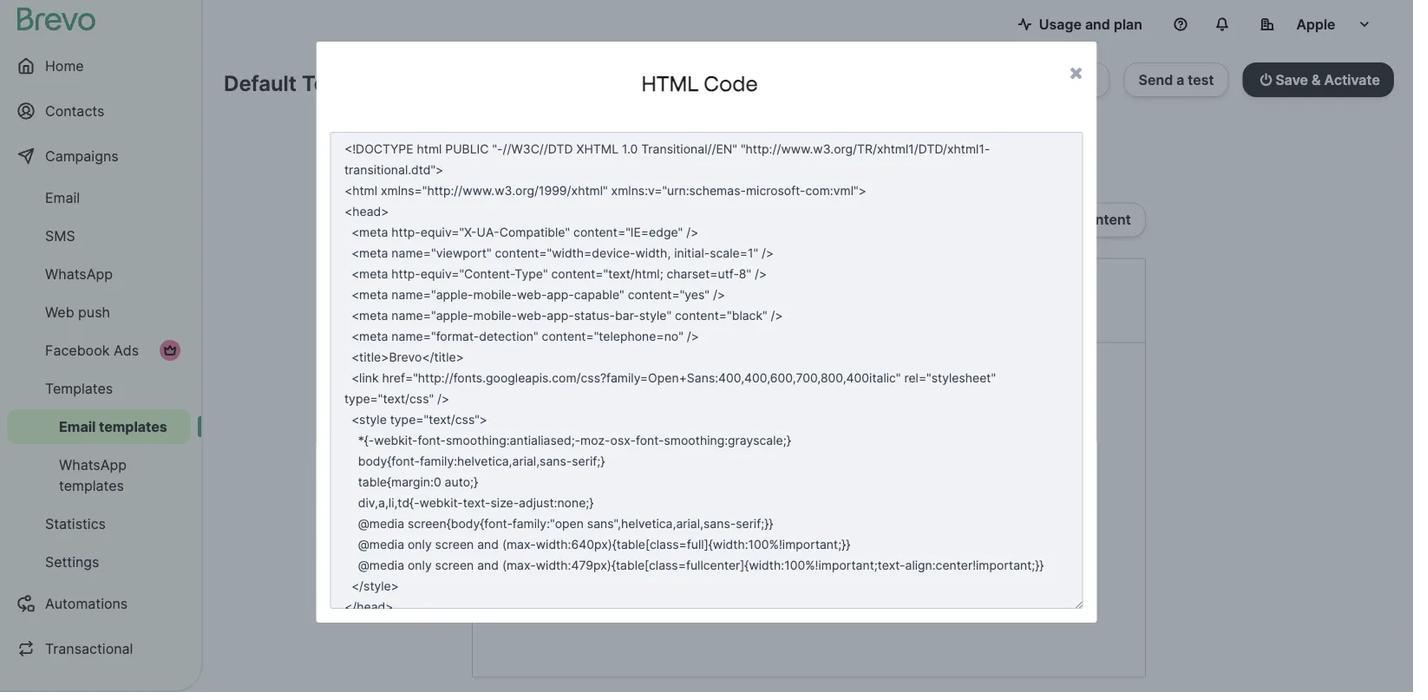 Task type: locate. For each thing, give the bounding box(es) containing it.
0 horizontal spatial &
[[1055, 71, 1064, 88]]

automations
[[45, 595, 128, 612]]

email down templates
[[59, 418, 96, 435]]

ads
[[114, 342, 139, 359]]

campaigns link
[[7, 135, 191, 177]]

1 vertical spatial email
[[59, 418, 96, 435]]

save
[[1019, 71, 1051, 88], [1276, 71, 1309, 88]]

email templates
[[59, 418, 167, 435]]

&
[[1055, 71, 1064, 88], [1312, 71, 1321, 88]]

1 & from the left
[[1055, 71, 1064, 88]]

left___rvooi image
[[163, 344, 177, 358]]

default
[[224, 70, 297, 96]]

subject confirm your subscription
[[522, 302, 748, 319]]

templates
[[99, 418, 167, 435], [59, 477, 124, 494]]

email up sms
[[45, 189, 80, 206]]

save & quit
[[1019, 71, 1096, 88]]

default template double opt-in confirmation
[[224, 70, 672, 96]]

1 vertical spatial templates
[[59, 477, 124, 494]]

save left quit in the top right of the page
[[1019, 71, 1051, 88]]

whatsapp up web push
[[45, 266, 113, 282]]

code
[[704, 71, 758, 96]]

subject
[[522, 302, 571, 319]]

& left quit in the top right of the page
[[1055, 71, 1064, 88]]

whatsapp
[[45, 266, 113, 282], [59, 456, 127, 473]]

content
[[1079, 211, 1131, 228]]

usage and plan
[[1039, 16, 1143, 33]]

0 vertical spatial templates
[[99, 418, 167, 435]]

2 & from the left
[[1312, 71, 1321, 88]]

usage
[[1039, 16, 1082, 33]]

templates inside the "whatsapp templates"
[[59, 477, 124, 494]]

<apple.applelee2001@gmail.com>
[[607, 275, 833, 292]]

push
[[78, 304, 110, 321]]

design link
[[820, 135, 865, 152]]

save right 'power off' image
[[1276, 71, 1309, 88]]

templates for email templates
[[99, 418, 167, 435]]

whatsapp for whatsapp templates
[[59, 456, 127, 473]]

web
[[45, 304, 74, 321]]

test
[[1188, 71, 1215, 88]]

email for email templates
[[59, 418, 96, 435]]

1 horizontal spatial save
[[1276, 71, 1309, 88]]

apple right ":"
[[566, 275, 603, 292]]

apple up save & activate button
[[1297, 16, 1336, 33]]

0 vertical spatial apple
[[1297, 16, 1336, 33]]

home
[[45, 57, 84, 74]]

facebook ads
[[45, 342, 139, 359]]

save & activate button
[[1243, 62, 1394, 97]]

edit content button
[[1035, 203, 1146, 237]]

templates up statistics "link"
[[59, 477, 124, 494]]

<!DOCTYPE html PUBLIC "-//W3C//DTD XHTML 1.0 Transitional//EN" "http://www.w3.org/TR/xhtml1/DTD/xhtml1-transitional.dtd"> <html xmlns="http://www.w3.org/1999/xhtml" xmlns:v="urn:schemas-microsoft-com:vml"> <head>   <meta http-equiv="X-UA-Compatible" content="IE=edge" />   <meta name="viewport" content="width=device-width, initial-scale=1" />   <meta http-equiv="Content-Type" content="text/html; charset=utf-8" />   <meta name="apple-mobile-web-app-capable" content="yes" />   <meta name="apple-mobile-web-app-status-bar-style" content="black" />   <meta name="format-detection" content="telephone=no" />   <title>Brevo</title>   <link href="http://fonts.googleapis.com/css?family=Open+Sans:400,400,600,700,800,400italic" rel="stylesheet" type="text/css" />   <style type="text/css">     *{-webkit-font-smoothing:antialiased;-moz-osx-font-smoothing:grayscale;}     body{font-family:helvetica,arial,sans-serif;}     table{margin:0 auto;}     div,a,li,td{-webkit-text-size-adjust:none;}     @media screen{body{font-family:"open sans",helvetica,arial,sans-serif;}}     @media only screen and (max-width:640px){table[class=full]{width:100%!important;}}     @media only screen and (max-width:479px){table[class=fullcenter]{width:100%!important;text-align:center!important;}}   </style> </head> <body style="margin:0;padding:0;"> <table width="100%" cellspacing="0" cellpadding="0" border="0" align="center" bgcolor="#ffffff" style="background:#ffffff;">   <tbody>   <tr>     <td>       <table class="full" align="center" width="570" border="0" cellpadding="0" cellspacing="0" style="padding:0 5px;">         <tbody>         <tr>           <td height="30" width="100%"></td>         </tr>         <!---------------------- begin Content -------------------->         <!-- Title -->         <tr>           <td align="center" style="padding:0 20px;text-align:center;font-size:20px;color:#676a6c;line-height:30px;font-weight:600;" valign="middle" width="100%">             Please confirm your subscription           </td>         </tr>         <!-- /Title -->         <tr>           <td height="30" width="100%"></td>         </tr>         <!-- Button -->         <tr>           <td align="center" style="padding:0 20px;text-align:center;" valign="middle" width="100%">             <table cellspacing="0" cellpadding="0" border="0" align="center" class="fullcenter">               <tbody>               <tr>                 <td style="background:#4ca4e0;-webkit-border-radius:5px;-moz-border-radius:5px;border-radius:5px;padding:0 30px;font-weight:600;color:#ffffff;text-transform:uppercase;" align="center" bgcolor="#4ca4e0" height="45">                   <a href="{{ doubleoptin }}" target="_blank" style="color:#ffffff;font-size:14px;text-decoration:none;line-height:24px;width:100%;">Yes, subscribe me to this list</a>                 </td>               </tr>               </tbody>             </table>           </td>         </tr>         <tr>           <td height="30" width="100%"></td>         </tr>         <!-- Text -->         <tr>           <td align="center" style="padding:0 20px;text-align:center;font-size:14px;color:#676a6c;line-height:24px;" valign="middle" width="100%">             If you have received this email by mistake, simply delete it. You will not be subscribed to our mailing list if you do not click on the confirmation link above.           </td>         </tr>         <!-- /Text -->         <tr>           <td height="30" width="100%"></td>         </tr>         <!---------------------- end Content ---------------------->         <tr>           <td height="40" width="100%"></td>         </tr>         <tr>           <td align="center" style="padding:0 20px;text-align:center;font-size:16px;color:#aaaaaa;line-height:30px;font-weight:700;" valign="middle" width="100%">             brevo           </td>         </tr>         <tr>           <td height="40" width="100%"></td>         </tr>         </tbody>       </table>     </td>   </tr>   </tbody> </table> </body> </html> text field
[[330, 132, 1083, 609]]

0 vertical spatial whatsapp
[[45, 266, 113, 282]]

1 vertical spatial apple
[[566, 275, 603, 292]]

preview
[[574, 211, 627, 228]]

whatsapp templates
[[59, 456, 127, 494]]

1 horizontal spatial &
[[1312, 71, 1321, 88]]

1 save from the left
[[1019, 71, 1051, 88]]

templates down templates link at the left of page
[[99, 418, 167, 435]]

statistics
[[45, 515, 106, 532]]

quit
[[1067, 71, 1096, 88]]

whatsapp down email templates link
[[59, 456, 127, 473]]

opt-
[[477, 70, 520, 96]]

preview button
[[559, 203, 664, 237]]

email for email
[[45, 189, 80, 206]]

:
[[555, 275, 559, 292]]

setup
[[753, 135, 792, 151]]

save & activate
[[1276, 71, 1381, 88]]

a
[[1177, 71, 1185, 88]]

2 save from the left
[[1276, 71, 1309, 88]]

transactional link
[[7, 628, 191, 670]]

& left activate
[[1312, 71, 1321, 88]]

design
[[820, 135, 865, 151]]

email templates link
[[7, 410, 191, 444]]

0 vertical spatial email
[[45, 189, 80, 206]]

web push link
[[7, 295, 191, 330]]

email
[[45, 189, 80, 206], [59, 418, 96, 435]]

1 horizontal spatial apple
[[1297, 16, 1336, 33]]

apple
[[1297, 16, 1336, 33], [566, 275, 603, 292]]

save for save & quit
[[1019, 71, 1051, 88]]

1 vertical spatial whatsapp
[[59, 456, 127, 473]]

contacts link
[[7, 90, 191, 132]]

0 horizontal spatial save
[[1019, 71, 1051, 88]]



Task type: vqa. For each thing, say whether or not it's contained in the screenshot.
THE AUTOMATIONS at the bottom of the page
yes



Task type: describe. For each thing, give the bounding box(es) containing it.
settings
[[45, 554, 99, 571]]

confirm
[[578, 302, 630, 319]]

edit
[[1050, 211, 1076, 228]]

& for quit
[[1055, 71, 1064, 88]]

send a test button
[[1124, 62, 1229, 97]]

caret down image
[[641, 213, 649, 227]]

& for activate
[[1312, 71, 1321, 88]]

send
[[1139, 71, 1173, 88]]

facebook ads link
[[7, 333, 191, 368]]

0 horizontal spatial apple
[[566, 275, 603, 292]]

plan
[[1114, 16, 1143, 33]]

whatsapp templates link
[[7, 448, 191, 503]]

from
[[522, 275, 555, 292]]

whatsapp link
[[7, 257, 191, 292]]

html code document
[[316, 42, 1097, 623]]

template
[[302, 70, 396, 96]]

double
[[401, 70, 472, 96]]

html code
[[642, 71, 758, 96]]

settings link
[[7, 545, 191, 580]]

power off image
[[1261, 73, 1272, 87]]

activate
[[1325, 71, 1381, 88]]

save & quit button
[[1004, 62, 1110, 97]]

facebook
[[45, 342, 110, 359]]

usage and plan button
[[1005, 7, 1157, 42]]

setup link
[[753, 135, 792, 152]]

and
[[1085, 16, 1111, 33]]

subscription
[[667, 302, 748, 319]]

html
[[642, 71, 699, 96]]

send a test
[[1139, 71, 1215, 88]]

contacts
[[45, 102, 104, 119]]

campaigns
[[45, 148, 119, 164]]

transactional
[[45, 640, 133, 657]]

in
[[520, 70, 538, 96]]

your
[[634, 302, 663, 319]]

save for save & activate
[[1276, 71, 1309, 88]]

confirmation
[[543, 70, 672, 96]]

from : apple <apple.applelee2001@gmail.com>
[[522, 275, 833, 292]]

apple button
[[1247, 7, 1386, 42]]

statistics link
[[7, 507, 191, 541]]

templates
[[45, 380, 113, 397]]

apple inside button
[[1297, 16, 1336, 33]]

templates for whatsapp templates
[[59, 477, 124, 494]]

email link
[[7, 180, 191, 215]]

automations link
[[7, 583, 191, 625]]

whatsapp for whatsapp
[[45, 266, 113, 282]]

edit content
[[1050, 211, 1131, 228]]

web push
[[45, 304, 110, 321]]

sms link
[[7, 219, 191, 253]]

home link
[[7, 45, 191, 87]]

templates link
[[7, 371, 191, 406]]

sms
[[45, 227, 75, 244]]



